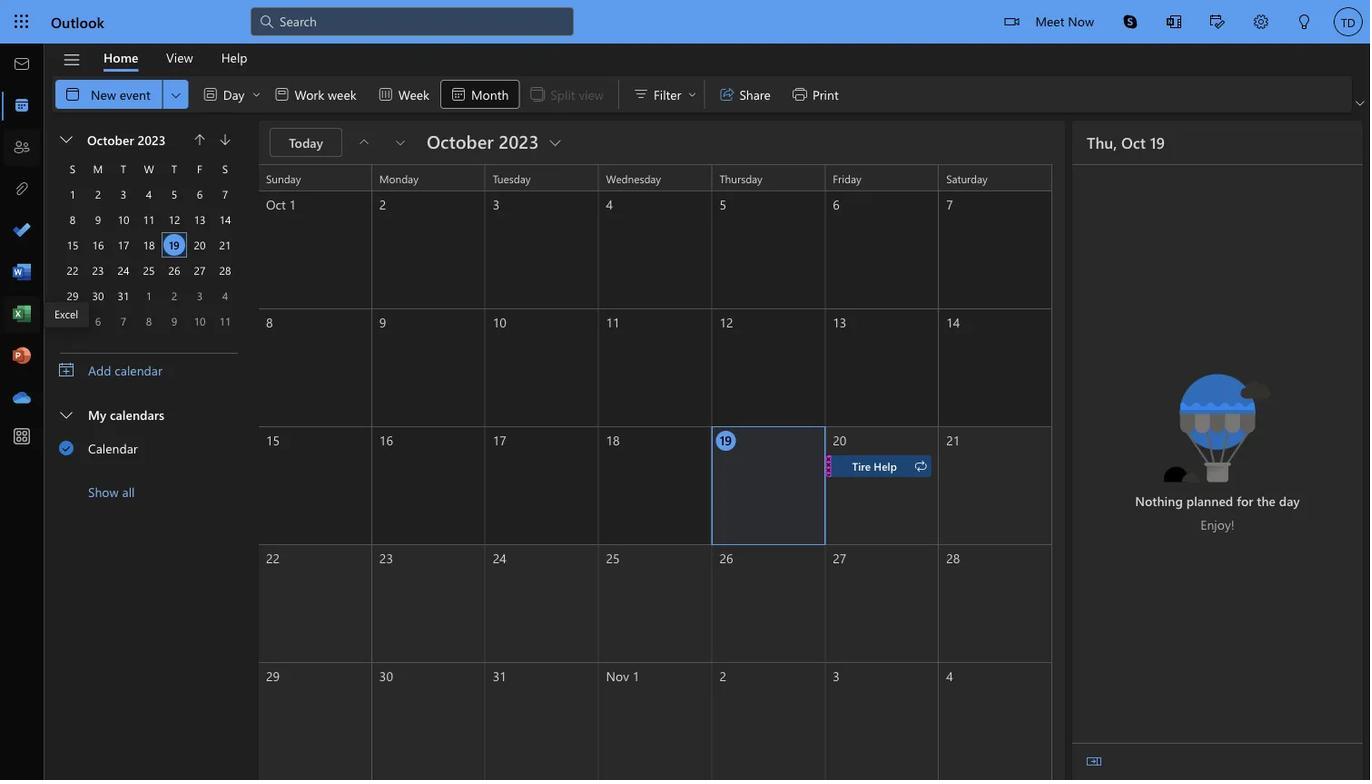 Task type: vqa. For each thing, say whether or not it's contained in the screenshot.
You're
no



Task type: describe. For each thing, give the bounding box(es) containing it.
outlook
[[51, 12, 104, 31]]

 button
[[1283, 0, 1327, 46]]

filter
[[654, 86, 681, 102]]

1 right the 31 button
[[146, 289, 152, 303]]

share
[[740, 86, 771, 102]]

27 inside button
[[194, 263, 206, 278]]


[[1211, 15, 1225, 29]]

1 vertical spatial 11 button
[[214, 311, 236, 332]]

1 vertical spatial 27
[[833, 550, 847, 567]]

7 for topmost 7 button
[[222, 187, 228, 202]]

meet
[[1036, 12, 1065, 29]]

monday element
[[85, 156, 111, 182]]

2 horizontal spatial 9
[[379, 314, 386, 331]]

1 horizontal spatial 19
[[720, 432, 732, 449]]

1 horizontal spatial 15
[[266, 432, 280, 449]]

 for  dropdown button
[[60, 133, 73, 146]]

s for saturday element
[[222, 162, 228, 176]]


[[201, 85, 219, 104]]

1 horizontal spatial 4 button
[[214, 285, 236, 307]]

25 inside button
[[143, 263, 155, 278]]

nothing planned for the day enjoy!
[[1135, 493, 1300, 533]]

today
[[289, 134, 323, 151]]

to do image
[[13, 222, 31, 241]]

1 vertical spatial help
[[874, 460, 897, 474]]

0 vertical spatial 11 button
[[138, 209, 160, 231]]

0 vertical spatial 4 button
[[138, 183, 160, 205]]

19 inside "button"
[[169, 238, 180, 252]]

1 vertical spatial 21
[[946, 432, 960, 449]]

1 horizontal spatial 9 button
[[163, 311, 185, 332]]

 for  popup button
[[1356, 99, 1365, 108]]

19 button
[[163, 234, 185, 256]]

thu,
[[1087, 132, 1117, 153]]

sunday
[[266, 172, 301, 186]]

 work week
[[273, 85, 357, 104]]

1 horizontal spatial 10
[[194, 314, 206, 329]]

1 vertical spatial 1 button
[[138, 285, 160, 307]]

1 down "sunday" element
[[70, 187, 76, 202]]

 print
[[791, 85, 839, 104]]

october for october 2023 
[[427, 129, 494, 153]]

18 button
[[138, 234, 160, 256]]

event
[[120, 86, 150, 102]]

1 horizontal spatial 6
[[197, 187, 203, 202]]

0 horizontal spatial 6
[[95, 314, 101, 329]]

print
[[813, 86, 839, 102]]

october 2023 
[[427, 129, 564, 153]]

 week
[[377, 85, 430, 104]]

day
[[1279, 493, 1300, 509]]

tire help
[[852, 460, 897, 474]]

people image
[[13, 139, 31, 157]]

now
[[1068, 12, 1094, 29]]

for
[[1237, 493, 1254, 509]]

1 vertical spatial 6 button
[[87, 311, 109, 332]]

 for october
[[546, 133, 564, 151]]

show
[[88, 484, 119, 501]]

23 button
[[87, 260, 109, 282]]

thu, oct 19
[[1087, 132, 1165, 153]]

1 horizontal spatial 29
[[266, 668, 280, 685]]

1 horizontal spatial 25
[[606, 550, 620, 567]]

30 button
[[87, 285, 109, 307]]

t for thursday element
[[172, 162, 177, 176]]

1 horizontal spatial 3 button
[[189, 285, 211, 307]]

 button
[[1240, 0, 1283, 46]]

 filter 
[[632, 85, 698, 104]]

1 horizontal spatial 26
[[720, 550, 733, 567]]

9 for the topmost 9 button
[[95, 213, 101, 227]]


[[357, 135, 371, 150]]


[[273, 85, 291, 104]]

 search field
[[251, 0, 574, 41]]

t for 'tuesday' element
[[121, 162, 126, 176]]


[[1167, 15, 1181, 29]]

1 horizontal spatial 23
[[379, 550, 393, 567]]

thursday
[[720, 172, 763, 186]]

0 vertical spatial 3 button
[[113, 183, 134, 205]]


[[632, 85, 650, 104]]


[[258, 13, 276, 31]]

month
[[471, 86, 509, 102]]

1 horizontal spatial 31
[[493, 668, 507, 685]]

1 horizontal spatial 10 button
[[189, 311, 211, 332]]

nov
[[606, 668, 629, 685]]

oct 1
[[266, 196, 296, 213]]

1 vertical spatial 7 button
[[113, 311, 134, 332]]

agenda view section
[[1073, 121, 1363, 781]]

1 vertical spatial 8 button
[[138, 311, 160, 332]]

october 2023 application
[[0, 0, 1370, 781]]

work
[[295, 86, 324, 102]]

planned
[[1187, 493, 1234, 509]]

files image
[[13, 181, 31, 199]]

friday element
[[187, 156, 213, 182]]

0 vertical spatial 10 button
[[113, 209, 134, 231]]

 button
[[350, 128, 379, 157]]

view button
[[153, 44, 207, 72]]

nothing
[[1135, 493, 1183, 509]]

0 horizontal spatial 1 button
[[62, 183, 84, 205]]

0 vertical spatial 8 button
[[62, 209, 84, 231]]

add
[[88, 362, 111, 379]]

25 button
[[138, 260, 160, 282]]

2 horizontal spatial 6
[[833, 196, 840, 213]]

october for october 2023
[[87, 131, 134, 148]]

home
[[104, 49, 138, 66]]

tab list inside october 2023 application
[[90, 44, 262, 72]]

15 button
[[62, 234, 84, 256]]

new
[[91, 86, 116, 102]]

0 vertical spatial 7 button
[[214, 183, 236, 205]]

home button
[[90, 44, 152, 72]]

tuesday
[[493, 172, 531, 186]]

0 vertical spatial 2 button
[[87, 183, 109, 205]]


[[791, 85, 809, 104]]

26 button
[[163, 260, 185, 282]]

1 vertical spatial 30
[[379, 668, 393, 685]]

1 vertical spatial 14
[[946, 314, 960, 331]]

my
[[88, 407, 106, 423]]

week
[[328, 86, 357, 102]]

1 vertical spatial 17
[[493, 432, 507, 449]]

0 vertical spatial 9 button
[[87, 209, 109, 231]]

1 vertical spatial 28
[[946, 550, 960, 567]]

1 horizontal spatial 8
[[146, 314, 152, 329]]


[[1005, 15, 1019, 29]]

18 inside button
[[143, 238, 155, 252]]


[[194, 134, 205, 145]]

today button
[[270, 128, 342, 157]]

0 vertical spatial 6 button
[[189, 183, 211, 205]]

2023 for october 2023 
[[499, 129, 539, 153]]

1 horizontal spatial 24
[[493, 550, 507, 567]]

october 2023 button
[[78, 127, 187, 153]]

7 for bottom 7 button
[[121, 314, 126, 329]]

 button
[[1109, 0, 1152, 44]]

5 for rightmost the 5 button
[[171, 187, 177, 202]]

 button
[[54, 44, 90, 75]]

view
[[166, 49, 193, 66]]

day
[[223, 86, 245, 102]]

excel image
[[13, 306, 31, 324]]

w
[[144, 162, 154, 176]]

22 inside button
[[67, 263, 79, 278]]

people element
[[4, 127, 40, 169]]

 button
[[386, 128, 415, 157]]

saturday
[[946, 172, 988, 186]]

wednesday
[[606, 172, 661, 186]]

new group
[[55, 76, 615, 113]]

1 horizontal spatial 22
[[266, 550, 280, 567]]

2023 for october 2023
[[137, 131, 166, 148]]

1 vertical spatial 18
[[606, 432, 620, 449]]

21 button
[[214, 234, 236, 256]]

powerpoint image
[[13, 348, 31, 366]]

1 vertical spatial oct
[[266, 196, 286, 213]]

2 horizontal spatial 5
[[720, 196, 726, 213]]

 button
[[53, 127, 82, 153]]

help inside button
[[221, 49, 247, 66]]

people tooltip
[[44, 135, 98, 161]]

calendars
[[110, 407, 164, 423]]

list box inside october 2023 application
[[44, 398, 252, 509]]

 button for 
[[163, 80, 189, 109]]

0 horizontal spatial 8
[[70, 213, 76, 227]]

 button
[[213, 127, 238, 153]]

1 horizontal spatial 20
[[833, 432, 847, 449]]

td image
[[1334, 7, 1363, 36]]

s for "sunday" element
[[70, 162, 76, 176]]

october 2023
[[87, 131, 166, 148]]

tire
[[852, 460, 871, 474]]


[[220, 134, 231, 145]]

20 inside 20 button
[[194, 238, 206, 252]]



Task type: locate. For each thing, give the bounding box(es) containing it.
1 horizontal spatial s
[[222, 162, 228, 176]]

0 horizontal spatial 24
[[118, 263, 129, 278]]

repeating event image
[[914, 456, 928, 478]]

28
[[219, 263, 231, 278], [946, 550, 960, 567]]

 for 
[[251, 89, 262, 100]]

2 horizontal spatial 10
[[493, 314, 507, 331]]

2 horizontal spatial 19
[[1150, 132, 1165, 153]]

 left 'my'
[[60, 410, 73, 422]]

29 inside button
[[67, 289, 79, 303]]

8 button up "15" 'button'
[[62, 209, 84, 231]]

t inside 'tuesday' element
[[121, 162, 126, 176]]

0 horizontal spatial 5 button
[[62, 311, 84, 332]]

 button
[[1352, 94, 1369, 113]]

0 vertical spatial 14
[[219, 213, 231, 227]]

2023
[[499, 129, 539, 153], [137, 131, 166, 148]]

0 vertical spatial 23
[[92, 263, 104, 278]]

29
[[67, 289, 79, 303], [266, 668, 280, 685]]

1  button from the left
[[163, 80, 189, 109]]

0 horizontal spatial s
[[70, 162, 76, 176]]

left-rail-appbar navigation
[[4, 44, 40, 420]]

thursday element
[[162, 156, 187, 182]]

29 button
[[62, 285, 84, 307]]

0 horizontal spatial 20
[[194, 238, 206, 252]]

6 up 13 button
[[197, 187, 203, 202]]

2 button down 26 button
[[163, 285, 185, 307]]

21
[[219, 238, 231, 252], [946, 432, 960, 449]]

0 horizontal spatial 8 button
[[62, 209, 84, 231]]

0 horizontal spatial 16
[[92, 238, 104, 252]]

1 vertical spatial 22
[[266, 550, 280, 567]]

october inside october 2023 button
[[87, 131, 134, 148]]

1 horizontal spatial 18
[[606, 432, 620, 449]]

18
[[143, 238, 155, 252], [606, 432, 620, 449]]

1 horizontal spatial 2 button
[[163, 285, 185, 307]]

oct down sunday
[[266, 196, 286, 213]]

9 button down 26 button
[[163, 311, 185, 332]]

23 inside button
[[92, 263, 104, 278]]

 button for 
[[249, 80, 264, 109]]

17 button
[[113, 234, 134, 256]]

wednesday element
[[136, 156, 162, 182]]

oct inside agenda view section
[[1122, 132, 1146, 153]]

30 inside 30 button
[[92, 289, 104, 303]]

0 horizontal spatial 9
[[95, 213, 101, 227]]

nov 1
[[606, 668, 640, 685]]

1 t from the left
[[121, 162, 126, 176]]

2 button down monday element
[[87, 183, 109, 205]]

13 button
[[189, 209, 211, 231]]

0 vertical spatial 1 button
[[62, 183, 84, 205]]

1 down sunday
[[289, 196, 296, 213]]

11 button down 28 button
[[214, 311, 236, 332]]

0 horizontal spatial 10
[[118, 213, 129, 227]]

share group
[[709, 76, 850, 109]]

14 inside button
[[219, 213, 231, 227]]

24 button
[[113, 260, 134, 282]]

1 horizontal spatial 2023
[[499, 129, 539, 153]]

16
[[92, 238, 104, 252], [379, 432, 393, 449]]

12 inside 'button'
[[168, 213, 180, 227]]

 month
[[450, 85, 509, 104]]

0 horizontal spatial 14
[[219, 213, 231, 227]]

show all button
[[44, 476, 252, 509]]

4 button down 28 button
[[214, 285, 236, 307]]

6 down 30 button
[[95, 314, 101, 329]]

1 horizontal spatial 12
[[720, 314, 733, 331]]

 new event
[[64, 85, 150, 104]]

6 button down 30 button
[[87, 311, 109, 332]]

0 vertical spatial 30
[[92, 289, 104, 303]]

31 button
[[113, 285, 134, 307]]

20
[[194, 238, 206, 252], [833, 432, 847, 449]]

outlook banner
[[0, 0, 1370, 46]]

7 down the saturday
[[946, 196, 953, 213]]

5 down 29 button
[[70, 314, 76, 329]]

onedrive image
[[13, 390, 31, 408]]

0 horizontal spatial 30
[[92, 289, 104, 303]]

0 vertical spatial 27
[[194, 263, 206, 278]]

0 vertical spatial 21
[[219, 238, 231, 252]]

all
[[122, 484, 135, 501]]

list box
[[44, 398, 252, 509]]

 up "sunday" element
[[60, 133, 73, 146]]

list box containing my calendars
[[44, 398, 252, 509]]

enjoy!
[[1201, 516, 1235, 533]]

s inside "sunday" element
[[70, 162, 76, 176]]

 share
[[718, 85, 771, 104]]

1 button
[[62, 183, 84, 205], [138, 285, 160, 307]]

s down people tooltip
[[70, 162, 76, 176]]

7 button up 14 button
[[214, 183, 236, 205]]

help
[[221, 49, 247, 66], [874, 460, 897, 474]]

2023 inside button
[[137, 131, 166, 148]]

1 horizontal spatial 8 button
[[138, 311, 160, 332]]

2  button from the left
[[249, 80, 264, 109]]

0 horizontal spatial 21
[[219, 238, 231, 252]]

19 cell
[[162, 232, 187, 258]]

s right "f"
[[222, 162, 228, 176]]

0 horizontal spatial oct
[[266, 196, 286, 213]]

monday
[[379, 172, 419, 186]]

people
[[54, 140, 87, 154]]

16 button
[[87, 234, 109, 256]]

3 button down 'tuesday' element
[[113, 183, 134, 205]]

0 vertical spatial 24
[[118, 263, 129, 278]]

help up day
[[221, 49, 247, 66]]

0 horizontal spatial 7 button
[[113, 311, 134, 332]]

1 vertical spatial 19
[[169, 238, 180, 252]]

2 horizontal spatial 7
[[946, 196, 953, 213]]

1 vertical spatial 15
[[266, 432, 280, 449]]

0 horizontal spatial 12
[[168, 213, 180, 227]]

15 inside "15" 'button'
[[67, 238, 79, 252]]

outlook link
[[51, 0, 104, 44]]

my calendars
[[88, 407, 164, 423]]

0 horizontal spatial 2023
[[137, 131, 166, 148]]

1 vertical spatial 16
[[379, 432, 393, 449]]

 inside  button
[[393, 135, 408, 150]]

0 vertical spatial 13
[[194, 213, 206, 227]]

1 horizontal spatial 16
[[379, 432, 393, 449]]

9
[[95, 213, 101, 227], [171, 314, 177, 329], [379, 314, 386, 331]]

october
[[427, 129, 494, 153], [87, 131, 134, 148]]

 inside  filter 
[[687, 89, 698, 100]]

1 vertical spatial 9 button
[[163, 311, 185, 332]]

12
[[168, 213, 180, 227], [720, 314, 733, 331]]

0 vertical spatial help
[[221, 49, 247, 66]]

 inside  dropdown button
[[169, 87, 183, 102]]

october down the 
[[427, 129, 494, 153]]

october up m
[[87, 131, 134, 148]]

5 down thursday element
[[171, 187, 177, 202]]

0 horizontal spatial 23
[[92, 263, 104, 278]]

2023 up tuesday
[[499, 129, 539, 153]]

f
[[197, 162, 202, 176]]

2 t from the left
[[172, 162, 177, 176]]


[[64, 85, 82, 104]]

1 horizontal spatial 5 button
[[163, 183, 185, 205]]

1 horizontal spatial 7 button
[[214, 183, 236, 205]]

oct right thu,
[[1122, 132, 1146, 153]]

13
[[194, 213, 206, 227], [833, 314, 847, 331]]


[[914, 460, 928, 474]]

 button
[[1080, 748, 1109, 777]]

1 horizontal spatial 27
[[833, 550, 847, 567]]

1 vertical spatial 13
[[833, 314, 847, 331]]

11
[[143, 213, 155, 227], [219, 314, 231, 329], [606, 314, 620, 331]]

10 button down 27 button
[[189, 311, 211, 332]]

meet now
[[1036, 12, 1094, 29]]

t inside thursday element
[[172, 162, 177, 176]]

10
[[118, 213, 129, 227], [194, 314, 206, 329], [493, 314, 507, 331]]

 down td icon
[[1356, 99, 1365, 108]]

2 s from the left
[[222, 162, 228, 176]]


[[62, 50, 81, 69]]

add calendar
[[88, 362, 162, 379]]

0 horizontal spatial 29
[[67, 289, 79, 303]]

5 down thursday
[[720, 196, 726, 213]]

8 button up calendar
[[138, 311, 160, 332]]

s inside saturday element
[[222, 162, 228, 176]]

tab list
[[90, 44, 262, 72]]

7 button
[[214, 183, 236, 205], [113, 311, 134, 332]]

7 button down the 31 button
[[113, 311, 134, 332]]


[[59, 440, 74, 455]]

19
[[1150, 132, 1165, 153], [169, 238, 180, 252], [720, 432, 732, 449]]

10 button up 17 button
[[113, 209, 134, 231]]

13 inside button
[[194, 213, 206, 227]]

0 horizontal spatial 15
[[67, 238, 79, 252]]

19 inside agenda view section
[[1150, 132, 1165, 153]]

24
[[118, 263, 129, 278], [493, 550, 507, 567]]

0 vertical spatial 12
[[168, 213, 180, 227]]


[[59, 363, 74, 378]]

5
[[171, 187, 177, 202], [720, 196, 726, 213], [70, 314, 76, 329]]

5 button
[[163, 183, 185, 205], [62, 311, 84, 332]]

27 button
[[189, 260, 211, 282]]

t right monday element
[[121, 162, 126, 176]]

calendar image
[[13, 97, 31, 115]]

16 inside "button"
[[92, 238, 104, 252]]


[[169, 87, 183, 102], [251, 89, 262, 100], [687, 89, 698, 100], [546, 133, 564, 151], [393, 135, 408, 150]]

11 button
[[138, 209, 160, 231], [214, 311, 236, 332]]

0 horizontal spatial 19
[[169, 238, 180, 252]]

word image
[[13, 264, 31, 282]]

calendar
[[88, 440, 138, 457]]

0 vertical spatial 16
[[92, 238, 104, 252]]

6 button up 13 button
[[189, 183, 211, 205]]

Search field
[[278, 12, 563, 30]]

week
[[398, 86, 430, 102]]

2 vertical spatial 
[[60, 410, 73, 422]]

0 vertical spatial 20
[[194, 238, 206, 252]]

28 inside button
[[219, 263, 231, 278]]

1 horizontal spatial 6 button
[[189, 183, 211, 205]]

0 horizontal spatial 6 button
[[87, 311, 109, 332]]

22 button
[[62, 260, 84, 282]]

 button
[[187, 127, 213, 153]]

0 vertical spatial 
[[1356, 99, 1365, 108]]

5 button down thursday element
[[163, 183, 185, 205]]


[[1087, 756, 1102, 770]]

9 button up 16 "button"
[[87, 209, 109, 231]]

 button
[[1152, 0, 1196, 46]]

 inside october 2023 
[[546, 133, 564, 151]]

22
[[67, 263, 79, 278], [266, 550, 280, 567]]

 button right day
[[249, 80, 264, 109]]

2023 up wednesday "element"
[[137, 131, 166, 148]]

 for 
[[687, 89, 698, 100]]

17 inside button
[[118, 238, 129, 252]]

5 button down 29 button
[[62, 311, 84, 332]]

1 horizontal spatial help
[[874, 460, 897, 474]]

24 inside button
[[118, 263, 129, 278]]

t right wednesday "element"
[[172, 162, 177, 176]]

1 vertical spatial 25
[[606, 550, 620, 567]]

11 button left the "12" 'button'
[[138, 209, 160, 231]]

14 button
[[214, 209, 236, 231]]

 inside popup button
[[1356, 99, 1365, 108]]

0 horizontal spatial  button
[[163, 80, 189, 109]]

1 horizontal spatial 5
[[171, 187, 177, 202]]

1 horizontal spatial 11
[[219, 314, 231, 329]]

4 button down wednesday "element"
[[138, 183, 160, 205]]

calendar
[[115, 362, 162, 379]]

14
[[219, 213, 231, 227], [946, 314, 960, 331]]

4
[[146, 187, 152, 202], [606, 196, 613, 213], [222, 289, 228, 303], [946, 668, 953, 685]]

show all
[[88, 484, 135, 501]]

tab list containing home
[[90, 44, 262, 72]]


[[718, 85, 736, 104]]

 day 
[[201, 85, 262, 104]]

9 for the right 9 button
[[171, 314, 177, 329]]

1 horizontal spatial oct
[[1122, 132, 1146, 153]]

mail image
[[13, 55, 31, 74]]

 inside dropdown button
[[60, 133, 73, 146]]

7 up 14 button
[[222, 187, 228, 202]]

 button
[[1196, 0, 1240, 46]]

excel element
[[4, 294, 40, 336]]

6 down friday
[[833, 196, 840, 213]]

12 button
[[163, 209, 185, 231]]

3 button down 27 button
[[189, 285, 211, 307]]

0 horizontal spatial help
[[221, 49, 247, 66]]

1 button right the 31 button
[[138, 285, 160, 307]]

31 inside button
[[118, 289, 129, 303]]

0 horizontal spatial 2 button
[[87, 183, 109, 205]]

1
[[70, 187, 76, 202], [289, 196, 296, 213], [146, 289, 152, 303], [633, 668, 640, 685]]

1 vertical spatial 23
[[379, 550, 393, 567]]

1 right nov
[[633, 668, 640, 685]]

1 horizontal spatial 28
[[946, 550, 960, 567]]

 inside the  day 
[[251, 89, 262, 100]]

7 down the 31 button
[[121, 314, 126, 329]]

1 horizontal spatial 14
[[946, 314, 960, 331]]

saturday element
[[213, 156, 238, 182]]

2 horizontal spatial 8
[[266, 314, 273, 331]]

more apps image
[[13, 429, 31, 447]]

0 horizontal spatial 11 button
[[138, 209, 160, 231]]

1 s from the left
[[70, 162, 76, 176]]

26 inside button
[[168, 263, 180, 278]]

1 button down "sunday" element
[[62, 183, 84, 205]]

 button left  at the left top
[[163, 80, 189, 109]]

21 inside 21 button
[[219, 238, 231, 252]]

0 horizontal spatial 26
[[168, 263, 180, 278]]

0 horizontal spatial 9 button
[[87, 209, 109, 231]]

1 horizontal spatial october
[[427, 129, 494, 153]]

2 horizontal spatial 11
[[606, 314, 620, 331]]

0 horizontal spatial 11
[[143, 213, 155, 227]]

tuesday element
[[111, 156, 136, 182]]

0 horizontal spatial 5
[[70, 314, 76, 329]]

5 for left the 5 button
[[70, 314, 76, 329]]

sunday element
[[60, 156, 85, 182]]

help right tire
[[874, 460, 897, 474]]

m
[[93, 162, 103, 176]]

4 button
[[138, 183, 160, 205], [214, 285, 236, 307]]

help button
[[208, 44, 261, 72]]

1 horizontal spatial  button
[[249, 80, 264, 109]]

0 horizontal spatial 25
[[143, 263, 155, 278]]

0 horizontal spatial 13
[[194, 213, 206, 227]]



